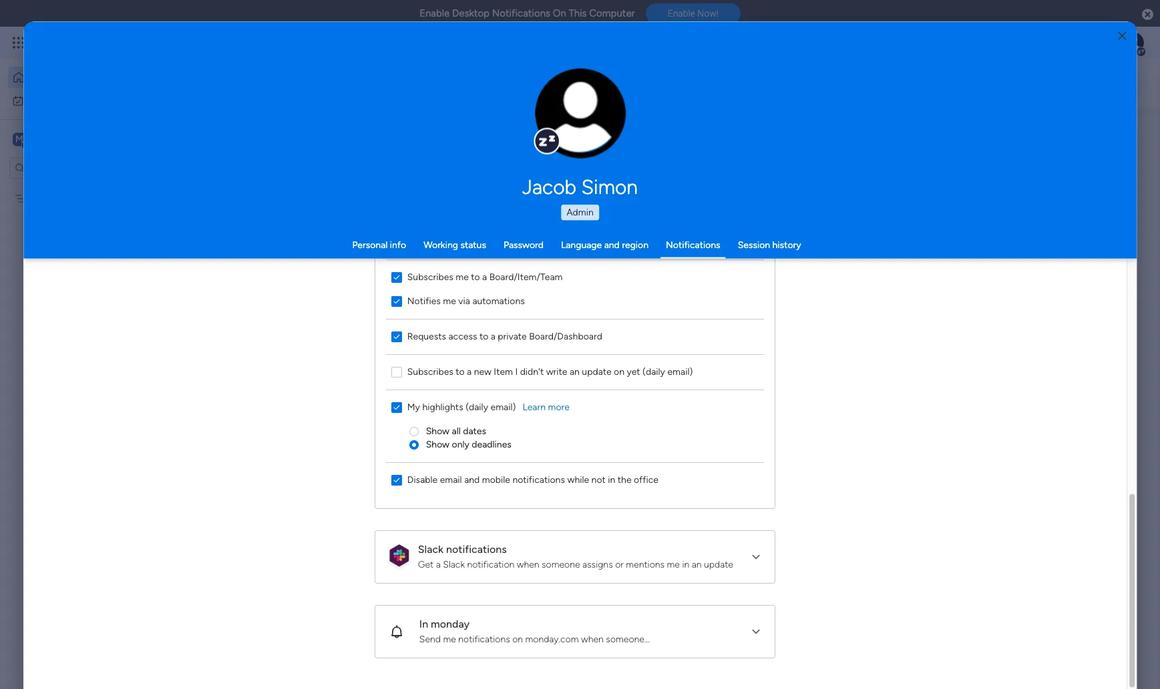 Task type: locate. For each thing, give the bounding box(es) containing it.
notifications inside slack notifications get a slack notification when someone assigns or mentions me in an update
[[446, 543, 507, 556]]

my
[[29, 95, 42, 106], [31, 193, 44, 204], [407, 402, 420, 413]]

2 vertical spatial to
[[456, 366, 465, 378]]

item
[[494, 366, 513, 378]]

mentions
[[626, 559, 665, 571]]

an
[[570, 366, 580, 378], [692, 559, 702, 571]]

my inside list box
[[31, 193, 44, 204]]

enable left desktop
[[420, 7, 450, 19]]

0 horizontal spatial in
[[608, 475, 616, 486]]

a up automations
[[482, 272, 487, 283]]

show left all
[[426, 426, 450, 437]]

my for my work
[[29, 95, 42, 106]]

monday inside in monday send me notifications on monday.com when someone...
[[431, 618, 470, 631]]

change
[[552, 121, 582, 131]]

0 vertical spatial when
[[517, 559, 540, 571]]

subscribes up notifies
[[407, 272, 454, 283]]

0 vertical spatial and
[[604, 239, 620, 250]]

to for access
[[480, 331, 489, 342]]

my down home
[[29, 95, 42, 106]]

on left monday.com
[[513, 634, 523, 646]]

0 horizontal spatial main
[[31, 133, 54, 145]]

to up notifies me via automations
[[471, 272, 480, 283]]

0 horizontal spatial enable
[[420, 7, 450, 19]]

2 subscribes from the top
[[407, 366, 454, 378]]

to left new
[[456, 366, 465, 378]]

me right mentions
[[667, 559, 680, 571]]

session
[[738, 239, 770, 250]]

0 horizontal spatial when
[[517, 559, 540, 571]]

m
[[15, 133, 23, 145]]

2 show from the top
[[426, 439, 450, 451]]

0 horizontal spatial on
[[513, 634, 523, 646]]

a right the get
[[436, 559, 441, 571]]

workspace selection element
[[13, 131, 112, 149]]

mobile
[[482, 475, 510, 486]]

notifications right region
[[666, 239, 720, 250]]

to right access
[[480, 331, 489, 342]]

(daily up dates
[[466, 402, 488, 413]]

a inside slack notifications get a slack notification when someone assigns or mentions me in an update
[[436, 559, 441, 571]]

0 vertical spatial show
[[426, 426, 450, 437]]

my left highlights
[[407, 402, 420, 413]]

main inside workspace selection element
[[31, 133, 54, 145]]

close image
[[1118, 31, 1126, 41]]

notifies
[[407, 296, 441, 307]]

0 vertical spatial work
[[45, 95, 65, 106]]

history
[[772, 239, 801, 250]]

0 vertical spatial workspace
[[57, 133, 110, 145]]

1 vertical spatial an
[[692, 559, 702, 571]]

and
[[604, 239, 620, 250], [431, 457, 449, 470], [464, 475, 480, 486]]

notifications
[[492, 7, 550, 19], [666, 239, 720, 250]]

1 horizontal spatial when
[[581, 634, 604, 646]]

disable email and mobile notifications while not in the office
[[407, 475, 659, 486]]

board/dashboard
[[529, 331, 603, 342]]

>
[[333, 293, 339, 305]]

subscribes down "requests"
[[407, 366, 454, 378]]

my inside 'button'
[[29, 95, 42, 106]]

notifications inside in monday send me notifications on monday.com when someone...
[[459, 634, 510, 646]]

an inside slack notifications get a slack notification when someone assigns or mentions me in an update
[[692, 559, 702, 571]]

workspace
[[57, 133, 110, 145], [364, 293, 409, 305]]

desktop
[[452, 7, 490, 19]]

1 vertical spatial workspace
[[364, 293, 409, 305]]

1 vertical spatial notifications
[[666, 239, 720, 250]]

1 vertical spatial to
[[480, 331, 489, 342]]

update
[[582, 366, 612, 378], [704, 559, 733, 571]]

working status link
[[424, 239, 486, 250]]

add to favorites image
[[391, 271, 405, 284]]

home button
[[8, 67, 144, 88]]

0 vertical spatial notifications
[[492, 7, 550, 19]]

email) right yet
[[668, 366, 693, 378]]

notifications
[[513, 475, 565, 486], [446, 543, 507, 556], [459, 634, 510, 646]]

1 subscribes from the top
[[407, 272, 454, 283]]

notifications down the collaborating
[[513, 475, 565, 486]]

0 vertical spatial email)
[[668, 366, 693, 378]]

1 vertical spatial my
[[31, 193, 44, 204]]

1 horizontal spatial workspace
[[364, 293, 409, 305]]

enable now! button
[[646, 4, 741, 24]]

dates
[[463, 426, 486, 437]]

workspace image
[[13, 132, 26, 147]]

Search in workspace field
[[28, 160, 112, 176]]

0 horizontal spatial workspace
[[57, 133, 110, 145]]

getting started element
[[933, 533, 1133, 587]]

collaborating
[[477, 457, 540, 470]]

2 vertical spatial my
[[407, 402, 420, 413]]

monday button
[[35, 25, 213, 60]]

0 horizontal spatial monday
[[59, 35, 105, 50]]

on left yet
[[614, 366, 625, 378]]

1 vertical spatial notifications
[[446, 543, 507, 556]]

2 vertical spatial and
[[464, 475, 480, 486]]

slack
[[418, 543, 444, 556], [443, 559, 465, 571]]

(daily
[[643, 366, 665, 378], [466, 402, 488, 413]]

1 vertical spatial show
[[426, 439, 450, 451]]

requests access to a private board/dashboard
[[407, 331, 603, 342]]

1 horizontal spatial main
[[341, 293, 361, 305]]

notifications left on in the top left of the page
[[492, 7, 550, 19]]

0 vertical spatial on
[[614, 366, 625, 378]]

select product image
[[12, 36, 25, 49]]

not
[[592, 475, 606, 486]]

when left someone...
[[581, 634, 604, 646]]

2 horizontal spatial and
[[604, 239, 620, 250]]

learn more link
[[523, 401, 570, 414]]

or
[[615, 559, 624, 571]]

and down "start"
[[464, 475, 480, 486]]

1 vertical spatial monday
[[431, 618, 470, 631]]

work left management
[[253, 293, 273, 305]]

main
[[31, 133, 54, 145], [341, 293, 361, 305]]

an right write on the bottom of the page
[[570, 366, 580, 378]]

this
[[569, 7, 587, 19]]

1 vertical spatial and
[[431, 457, 449, 470]]

in left the
[[608, 475, 616, 486]]

work
[[45, 95, 65, 106], [253, 293, 273, 305]]

option
[[0, 186, 170, 189]]

0 vertical spatial my
[[29, 95, 42, 106]]

subscribes for subscribes to a new item i didn't write an update on yet (daily email)
[[407, 366, 454, 378]]

jacob simon button
[[396, 175, 764, 199]]

0 horizontal spatial work
[[45, 95, 65, 106]]

0 horizontal spatial notifications
[[492, 7, 550, 19]]

1 horizontal spatial notifications
[[666, 239, 720, 250]]

1 vertical spatial update
[[704, 559, 733, 571]]

0 vertical spatial notifications
[[513, 475, 565, 486]]

and up 'email'
[[431, 457, 449, 470]]

1 vertical spatial main
[[341, 293, 361, 305]]

0 horizontal spatial email)
[[491, 402, 516, 413]]

my left 'board'
[[31, 193, 44, 204]]

0 vertical spatial main
[[31, 133, 54, 145]]

monday up home button
[[59, 35, 105, 50]]

me right send
[[443, 634, 456, 646]]

enable now!
[[668, 8, 719, 19]]

1 horizontal spatial enable
[[668, 8, 695, 19]]

dapulse close image
[[1142, 8, 1153, 21]]

2 vertical spatial notifications
[[459, 634, 510, 646]]

a
[[482, 272, 487, 283], [491, 331, 496, 342], [467, 366, 472, 378], [436, 559, 441, 571]]

0 vertical spatial update
[[582, 366, 612, 378]]

work down home
[[45, 95, 65, 106]]

info
[[390, 239, 406, 250]]

in right mentions
[[682, 559, 690, 571]]

work management > main workspace link
[[230, 162, 417, 313]]

main right the >
[[341, 293, 361, 305]]

notifications for monday
[[459, 634, 510, 646]]

show
[[426, 426, 450, 437], [426, 439, 450, 451]]

1 vertical spatial email)
[[491, 402, 516, 413]]

jacob simon
[[522, 175, 638, 199]]

1 vertical spatial on
[[513, 634, 523, 646]]

1 horizontal spatial email)
[[668, 366, 693, 378]]

0 horizontal spatial an
[[570, 366, 580, 378]]

invite
[[321, 457, 348, 470]]

1 vertical spatial subscribes
[[407, 366, 454, 378]]

0 horizontal spatial update
[[582, 366, 612, 378]]

enable
[[420, 7, 450, 19], [668, 8, 695, 19]]

private
[[498, 331, 527, 342]]

0 horizontal spatial and
[[431, 457, 449, 470]]

learn
[[523, 402, 546, 413]]

1 horizontal spatial and
[[464, 475, 480, 486]]

notifications up notification
[[446, 543, 507, 556]]

and left region
[[604, 239, 620, 250]]

1 horizontal spatial update
[[704, 559, 733, 571]]

now!
[[698, 8, 719, 19]]

slack up the get
[[418, 543, 444, 556]]

1 horizontal spatial monday
[[431, 618, 470, 631]]

slack notifications get a slack notification when someone assigns or mentions me in an update
[[418, 543, 733, 571]]

1 horizontal spatial in
[[682, 559, 690, 571]]

0 vertical spatial an
[[570, 366, 580, 378]]

show up invite your teammates and start collaborating
[[426, 439, 450, 451]]

write
[[546, 366, 568, 378]]

1 vertical spatial work
[[253, 293, 273, 305]]

0 vertical spatial to
[[471, 272, 480, 283]]

0 vertical spatial (daily
[[643, 366, 665, 378]]

notifies me via automations
[[407, 296, 525, 307]]

my board list box
[[0, 184, 170, 390]]

enable left now!
[[668, 8, 695, 19]]

0 vertical spatial monday
[[59, 35, 105, 50]]

monday inside button
[[59, 35, 105, 50]]

enable inside button
[[668, 8, 695, 19]]

0 vertical spatial subscribes
[[407, 272, 454, 283]]

1 vertical spatial when
[[581, 634, 604, 646]]

email)
[[668, 366, 693, 378], [491, 402, 516, 413]]

when left someone at the bottom
[[517, 559, 540, 571]]

1 horizontal spatial an
[[692, 559, 702, 571]]

1 show from the top
[[426, 426, 450, 437]]

monday up send
[[431, 618, 470, 631]]

workspace up search in workspace field
[[57, 133, 110, 145]]

1 vertical spatial slack
[[443, 559, 465, 571]]

slack right the get
[[443, 559, 465, 571]]

0 horizontal spatial (daily
[[466, 402, 488, 413]]

my work
[[29, 95, 65, 106]]

a left private
[[491, 331, 496, 342]]

on
[[553, 7, 566, 19]]

email) left learn
[[491, 402, 516, 413]]

computer
[[589, 7, 635, 19]]

an right mentions
[[692, 559, 702, 571]]

show all dates
[[426, 426, 486, 437]]

password
[[504, 239, 544, 250]]

show for show only deadlines
[[426, 439, 450, 451]]

monday
[[59, 35, 105, 50], [431, 618, 470, 631]]

workspace down add to favorites image
[[364, 293, 409, 305]]

while
[[567, 475, 589, 486]]

region
[[622, 239, 649, 250]]

main right workspace image
[[31, 133, 54, 145]]

1 vertical spatial in
[[682, 559, 690, 571]]

(daily right yet
[[643, 366, 665, 378]]

your
[[350, 457, 372, 470]]

region
[[375, 0, 775, 509]]

notifications right send
[[459, 634, 510, 646]]



Task type: describe. For each thing, give the bounding box(es) containing it.
personal
[[352, 239, 388, 250]]

work management > main workspace
[[253, 293, 409, 305]]

my work button
[[8, 90, 144, 111]]

help center element
[[933, 597, 1133, 651]]

me up "via" on the left top of the page
[[456, 272, 469, 283]]

personal info
[[352, 239, 406, 250]]

notifications for email
[[513, 475, 565, 486]]

deadlines
[[472, 439, 512, 451]]

get
[[418, 559, 434, 571]]

office
[[634, 475, 659, 486]]

working
[[424, 239, 458, 250]]

1 horizontal spatial (daily
[[643, 366, 665, 378]]

0 vertical spatial in
[[608, 475, 616, 486]]

automations
[[473, 296, 525, 307]]

notification
[[467, 559, 515, 571]]

language and region link
[[561, 239, 649, 250]]

admin
[[567, 206, 594, 218]]

0 vertical spatial slack
[[418, 543, 444, 556]]

a for me
[[482, 272, 487, 283]]

yet
[[627, 366, 640, 378]]

my highlights (daily email)
[[407, 402, 516, 413]]

my for my highlights (daily email)
[[407, 402, 420, 413]]

the
[[618, 475, 632, 486]]

session history link
[[738, 239, 801, 250]]

me inside in monday send me notifications on monday.com when someone...
[[443, 634, 456, 646]]

language
[[561, 239, 602, 250]]

disable
[[407, 475, 438, 486]]

subscribes me to a board/item/team
[[407, 272, 563, 283]]

no
[[771, 458, 783, 469]]

new
[[474, 366, 492, 378]]

home
[[31, 71, 56, 83]]

requests
[[407, 331, 446, 342]]

all
[[452, 426, 461, 437]]

working status
[[424, 239, 486, 250]]

more
[[548, 402, 570, 413]]

thanks
[[786, 458, 813, 469]]

on inside in monday send me notifications on monday.com when someone...
[[513, 634, 523, 646]]

someone...
[[606, 634, 650, 646]]

jacob simon image
[[1123, 32, 1144, 53]]

only
[[452, 439, 470, 451]]

send
[[419, 634, 441, 646]]

notifications link
[[666, 239, 720, 250]]

in inside slack notifications get a slack notification when someone assigns or mentions me in an update
[[682, 559, 690, 571]]

1 vertical spatial (daily
[[466, 402, 488, 413]]

email
[[440, 475, 462, 486]]

a for notifications
[[436, 559, 441, 571]]

subscribes to a new item i didn't write an update on yet (daily email)
[[407, 366, 693, 378]]

personal info link
[[352, 239, 406, 250]]

teammates
[[374, 457, 429, 470]]

when inside slack notifications get a slack notification when someone assigns or mentions me in an update
[[517, 559, 540, 571]]

a for access
[[491, 331, 496, 342]]

invite your teammates and start collaborating
[[321, 457, 540, 470]]

my board
[[31, 193, 71, 204]]

access
[[449, 331, 477, 342]]

learn more
[[523, 402, 570, 413]]

board
[[47, 193, 71, 204]]

my for my board
[[31, 193, 44, 204]]

in monday send me notifications on monday.com when someone...
[[419, 618, 650, 646]]

jacob
[[522, 175, 576, 199]]

in
[[419, 618, 428, 631]]

language and region
[[561, 239, 649, 250]]

update inside slack notifications get a slack notification when someone assigns or mentions me in an update
[[704, 559, 733, 571]]

me left "via" on the left top of the page
[[443, 296, 456, 307]]

i
[[515, 366, 518, 378]]

region containing subscribes me to a board/item/team
[[375, 0, 775, 509]]

password link
[[504, 239, 544, 250]]

to for me
[[471, 272, 480, 283]]

subscribes for subscribes me to a board/item/team
[[407, 272, 454, 283]]

enable for enable now!
[[668, 8, 695, 19]]

1 image
[[965, 27, 977, 42]]

profile
[[584, 121, 609, 131]]

board/item/team
[[490, 272, 563, 283]]

1 horizontal spatial work
[[253, 293, 273, 305]]

enable for enable desktop notifications on this computer
[[420, 7, 450, 19]]

monday.com
[[526, 634, 579, 646]]

work inside 'button'
[[45, 95, 65, 106]]

management
[[276, 293, 331, 305]]

show for show all dates
[[426, 426, 450, 437]]

via
[[459, 296, 470, 307]]

status
[[460, 239, 486, 250]]

when inside in monday send me notifications on monday.com when someone...
[[581, 634, 604, 646]]

main workspace
[[31, 133, 110, 145]]

didn't
[[520, 366, 544, 378]]

someone
[[542, 559, 580, 571]]

no thanks button
[[765, 453, 819, 474]]

a left new
[[467, 366, 472, 378]]

session history
[[738, 239, 801, 250]]

picture
[[567, 132, 594, 142]]

change profile picture
[[552, 121, 609, 142]]

enable desktop notifications on this computer
[[420, 7, 635, 19]]

no thanks
[[771, 458, 813, 469]]

highlights
[[423, 402, 463, 413]]

1 horizontal spatial on
[[614, 366, 625, 378]]

assigns
[[583, 559, 613, 571]]

me inside slack notifications get a slack notification when someone assigns or mentions me in an update
[[667, 559, 680, 571]]



Task type: vqa. For each thing, say whether or not it's contained in the screenshot.
to corresponding to access
yes



